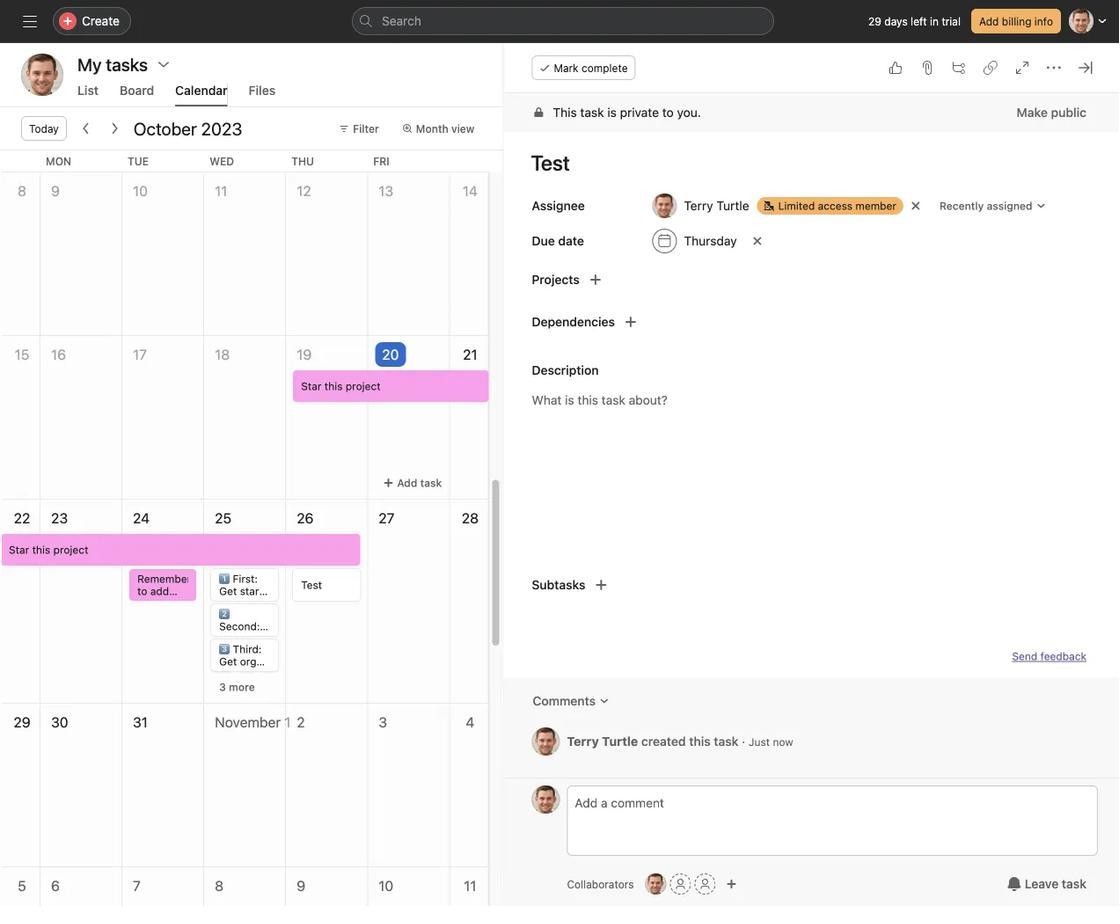 Task type: describe. For each thing, give the bounding box(es) containing it.
terry for terry turtle created this task · just now
[[567, 734, 599, 749]]

filter
[[353, 122, 379, 135]]

mon
[[46, 155, 71, 167]]

·
[[742, 734, 746, 749]]

0 vertical spatial 11
[[215, 183, 227, 199]]

create
[[82, 14, 120, 28]]

today
[[29, 122, 59, 135]]

1 horizontal spatial 10
[[379, 878, 394, 895]]

turtle for terry turtle created this task · just now
[[602, 734, 638, 749]]

3 more
[[219, 681, 255, 694]]

create button
[[53, 7, 131, 35]]

october 2023
[[134, 118, 242, 139]]

30
[[51, 714, 68, 731]]

5
[[18, 878, 26, 895]]

this for 19
[[325, 380, 343, 393]]

more
[[229, 681, 255, 694]]

view
[[452, 122, 475, 135]]

main content containing this task is private to you.
[[497, 93, 1120, 778]]

remove assignee image
[[911, 201, 922, 211]]

board link
[[120, 83, 154, 107]]

3 for 3
[[379, 714, 387, 731]]

this
[[553, 105, 577, 120]]

search button
[[352, 7, 775, 35]]

search list box
[[352, 7, 775, 35]]

3 more button
[[211, 675, 263, 700]]

days
[[885, 15, 908, 27]]

created
[[642, 734, 686, 749]]

my tasks
[[77, 54, 148, 74]]

31
[[133, 714, 148, 731]]

leave task
[[1025, 877, 1087, 892]]

project for 23
[[53, 544, 88, 556]]

show options image
[[157, 57, 171, 71]]

16
[[51, 346, 66, 363]]

now
[[773, 736, 794, 749]]

test dialog
[[497, 43, 1120, 907]]

add or remove collaborators image
[[727, 880, 737, 890]]

attachments: add a file to this task, test image
[[921, 61, 935, 75]]

fri
[[374, 155, 390, 167]]

limited
[[779, 200, 816, 212]]

send feedback
[[1013, 651, 1087, 663]]

17
[[133, 346, 147, 363]]

star for 19
[[301, 380, 322, 393]]

3 for 3 more
[[219, 681, 226, 694]]

month view button
[[394, 116, 483, 141]]

filter button
[[331, 116, 387, 141]]

mark
[[554, 62, 579, 74]]

search
[[382, 14, 422, 28]]

description
[[532, 363, 599, 378]]

leave task button
[[996, 869, 1099, 901]]

7
[[133, 878, 141, 895]]

this inside main content
[[690, 734, 711, 749]]

leave
[[1025, 877, 1059, 892]]

task for this
[[581, 105, 605, 120]]

member
[[856, 200, 897, 212]]

expand sidebar image
[[23, 14, 37, 28]]

terry turtle created this task · just now
[[567, 734, 794, 749]]

0 horizontal spatial 8
[[18, 183, 26, 199]]

close details image
[[1079, 61, 1093, 75]]

task for leave
[[1063, 877, 1087, 892]]

mark complete
[[554, 62, 628, 74]]

left
[[911, 15, 928, 27]]

full screen image
[[1016, 61, 1030, 75]]

0 likes. click to like this task image
[[889, 61, 903, 75]]

trial
[[942, 15, 961, 27]]

assigned
[[987, 200, 1033, 212]]

0 vertical spatial 9
[[51, 183, 60, 199]]

terry turtle button
[[645, 190, 758, 222]]

info
[[1035, 15, 1054, 27]]

12
[[297, 183, 311, 199]]

calendar
[[175, 83, 228, 98]]

add task
[[397, 477, 442, 490]]

recently
[[940, 200, 985, 212]]

due date
[[532, 234, 585, 248]]

to
[[663, 105, 674, 120]]

make public
[[1017, 105, 1087, 120]]

task for add
[[421, 477, 442, 490]]

6
[[51, 878, 60, 895]]

mark complete button
[[532, 55, 636, 80]]

access
[[818, 200, 853, 212]]

add subtask image
[[953, 61, 967, 75]]

star for 23
[[9, 544, 29, 556]]

comments
[[533, 694, 596, 709]]

comments button
[[522, 686, 622, 718]]

13
[[379, 183, 394, 199]]

terry for terry turtle
[[684, 199, 714, 213]]

board
[[120, 83, 154, 98]]

files
[[249, 83, 276, 98]]

add for add task
[[397, 477, 418, 490]]

15
[[15, 346, 29, 363]]

billing
[[1003, 15, 1032, 27]]

clear due date image
[[752, 236, 763, 247]]

this task is private to you.
[[553, 105, 702, 120]]

14
[[463, 183, 478, 199]]

1 horizontal spatial 11
[[464, 878, 477, 895]]

1
[[285, 714, 291, 731]]

month view
[[416, 122, 475, 135]]



Task type: vqa. For each thing, say whether or not it's contained in the screenshot.
to
yes



Task type: locate. For each thing, give the bounding box(es) containing it.
list
[[77, 83, 99, 98]]

29 for 29
[[14, 714, 30, 731]]

1 vertical spatial this
[[32, 544, 50, 556]]

1 horizontal spatial add
[[980, 15, 1000, 27]]

0 horizontal spatial 29
[[14, 714, 30, 731]]

2
[[297, 714, 305, 731]]

add billing info button
[[972, 9, 1062, 33]]

8 right the 7
[[215, 878, 224, 895]]

terry inside 'dropdown button'
[[684, 199, 714, 213]]

1 horizontal spatial 29
[[869, 15, 882, 27]]

1 vertical spatial 29
[[14, 714, 30, 731]]

0 horizontal spatial turtle
[[602, 734, 638, 749]]

add
[[980, 15, 1000, 27], [397, 477, 418, 490]]

26
[[297, 510, 314, 527]]

2023
[[201, 118, 242, 139]]

tt
[[34, 66, 51, 83], [540, 736, 553, 748], [540, 794, 553, 806], [650, 879, 663, 891]]

list link
[[77, 83, 99, 107]]

0 vertical spatial 8
[[18, 183, 26, 199]]

star this project down 19
[[301, 380, 381, 393]]

1 vertical spatial 10
[[379, 878, 394, 895]]

add dependencies image
[[624, 315, 638, 329]]

1 horizontal spatial 9
[[297, 878, 306, 895]]

1 vertical spatial terry
[[567, 734, 599, 749]]

project for 19
[[346, 380, 381, 393]]

23
[[51, 510, 68, 527]]

next month image
[[107, 121, 121, 136]]

just
[[749, 736, 770, 749]]

8 down today button
[[18, 183, 26, 199]]

thursday
[[684, 234, 737, 248]]

1 horizontal spatial project
[[346, 380, 381, 393]]

terry down comments dropdown button
[[567, 734, 599, 749]]

star down 22
[[9, 544, 29, 556]]

subtasks
[[532, 578, 586, 593]]

29 for 29 days left in trial
[[869, 15, 882, 27]]

turtle left created
[[602, 734, 638, 749]]

0 vertical spatial 29
[[869, 15, 882, 27]]

19
[[297, 346, 312, 363]]

1 vertical spatial turtle
[[602, 734, 638, 749]]

add for add billing info
[[980, 15, 1000, 27]]

add to projects image
[[589, 273, 603, 287]]

3
[[219, 681, 226, 694], [379, 714, 387, 731]]

0 vertical spatial 10
[[133, 183, 148, 199]]

october
[[134, 118, 197, 139]]

11
[[215, 183, 227, 199], [464, 878, 477, 895]]

29
[[869, 15, 882, 27], [14, 714, 30, 731]]

you.
[[677, 105, 702, 120]]

Task Name text field
[[520, 143, 1099, 183]]

1 horizontal spatial star
[[301, 380, 322, 393]]

29 days left in trial
[[869, 15, 961, 27]]

add billing info
[[980, 15, 1054, 27]]

1 horizontal spatial this
[[325, 380, 343, 393]]

more actions for this task image
[[1048, 61, 1062, 75]]

27
[[379, 510, 395, 527]]

projects
[[532, 272, 580, 287]]

29 left days
[[869, 15, 882, 27]]

tt button
[[21, 54, 63, 96], [532, 728, 560, 756], [532, 786, 560, 814], [646, 874, 667, 895]]

1 vertical spatial 3
[[379, 714, 387, 731]]

8
[[18, 183, 26, 199], [215, 878, 224, 895]]

recently assigned button
[[932, 194, 1055, 218]]

star this project down '23'
[[9, 544, 88, 556]]

3 inside button
[[219, 681, 226, 694]]

0 horizontal spatial 3
[[219, 681, 226, 694]]

is
[[608, 105, 617, 120]]

0 horizontal spatial this
[[32, 544, 50, 556]]

1 horizontal spatial turtle
[[717, 199, 750, 213]]

1 vertical spatial add
[[397, 477, 418, 490]]

24
[[133, 510, 150, 527]]

star this project for 19
[[301, 380, 381, 393]]

assignee
[[532, 199, 585, 213]]

29 left 30
[[14, 714, 30, 731]]

thursday button
[[645, 225, 745, 257]]

0 horizontal spatial star this project
[[9, 544, 88, 556]]

public
[[1052, 105, 1087, 120]]

task
[[581, 105, 605, 120], [421, 477, 442, 490], [714, 734, 739, 749], [1063, 877, 1087, 892]]

1 vertical spatial 8
[[215, 878, 224, 895]]

22
[[14, 510, 30, 527]]

this for 23
[[32, 544, 50, 556]]

recently assigned
[[940, 200, 1033, 212]]

turtle
[[717, 199, 750, 213], [602, 734, 638, 749]]

previous month image
[[79, 121, 93, 136]]

0 horizontal spatial 9
[[51, 183, 60, 199]]

1 horizontal spatial terry
[[684, 199, 714, 213]]

1 horizontal spatial 3
[[379, 714, 387, 731]]

today button
[[21, 116, 67, 141]]

0 vertical spatial project
[[346, 380, 381, 393]]

terry up thursday dropdown button
[[684, 199, 714, 213]]

0 vertical spatial star this project
[[301, 380, 381, 393]]

star this project for 23
[[9, 544, 88, 556]]

main content
[[497, 93, 1120, 778]]

make
[[1017, 105, 1048, 120]]

november 1 2
[[215, 714, 305, 731]]

4
[[466, 714, 475, 731]]

0 vertical spatial turtle
[[717, 199, 750, 213]]

star this project
[[301, 380, 381, 393], [9, 544, 88, 556]]

20
[[382, 346, 399, 363]]

terry turtle link
[[567, 734, 638, 749]]

in
[[931, 15, 939, 27]]

files link
[[249, 83, 276, 107]]

month
[[416, 122, 449, 135]]

21
[[463, 346, 478, 363]]

3 left more
[[219, 681, 226, 694]]

0 vertical spatial star
[[301, 380, 322, 393]]

25
[[215, 510, 232, 527]]

test
[[301, 579, 322, 592]]

november
[[215, 714, 281, 731]]

turtle up the thursday
[[717, 199, 750, 213]]

1 vertical spatial star
[[9, 544, 29, 556]]

turtle for terry turtle
[[717, 199, 750, 213]]

1 vertical spatial 9
[[297, 878, 306, 895]]

3 right 2
[[379, 714, 387, 731]]

0 horizontal spatial star
[[9, 544, 29, 556]]

add task button
[[375, 471, 450, 496]]

2 vertical spatial this
[[690, 734, 711, 749]]

0 horizontal spatial project
[[53, 544, 88, 556]]

collaborators
[[567, 879, 634, 891]]

18
[[215, 346, 230, 363]]

tue
[[128, 155, 149, 167]]

calendar link
[[175, 83, 228, 107]]

star down 19
[[301, 380, 322, 393]]

task inside button
[[421, 477, 442, 490]]

copy task link image
[[984, 61, 998, 75]]

project
[[346, 380, 381, 393], [53, 544, 88, 556]]

0 horizontal spatial add
[[397, 477, 418, 490]]

0 vertical spatial 3
[[219, 681, 226, 694]]

1 horizontal spatial star this project
[[301, 380, 381, 393]]

1 vertical spatial star this project
[[9, 544, 88, 556]]

complete
[[582, 62, 628, 74]]

1 vertical spatial 11
[[464, 878, 477, 895]]

send
[[1013, 651, 1038, 663]]

make public button
[[1006, 97, 1099, 129]]

thu
[[292, 155, 314, 167]]

tt inside main content
[[540, 736, 553, 748]]

turtle inside 'dropdown button'
[[717, 199, 750, 213]]

send feedback link
[[1013, 649, 1087, 665]]

dependencies
[[532, 315, 615, 329]]

task inside button
[[1063, 877, 1087, 892]]

2 horizontal spatial this
[[690, 734, 711, 749]]

0 vertical spatial this
[[325, 380, 343, 393]]

terry turtle
[[684, 199, 750, 213]]

1 vertical spatial project
[[53, 544, 88, 556]]

feedback
[[1041, 651, 1087, 663]]

add subtasks image
[[595, 578, 609, 593]]

0 horizontal spatial 10
[[133, 183, 148, 199]]

wed
[[210, 155, 234, 167]]

1 horizontal spatial 8
[[215, 878, 224, 895]]

0 horizontal spatial terry
[[567, 734, 599, 749]]

0 vertical spatial add
[[980, 15, 1000, 27]]

0 vertical spatial terry
[[684, 199, 714, 213]]

0 horizontal spatial 11
[[215, 183, 227, 199]]



